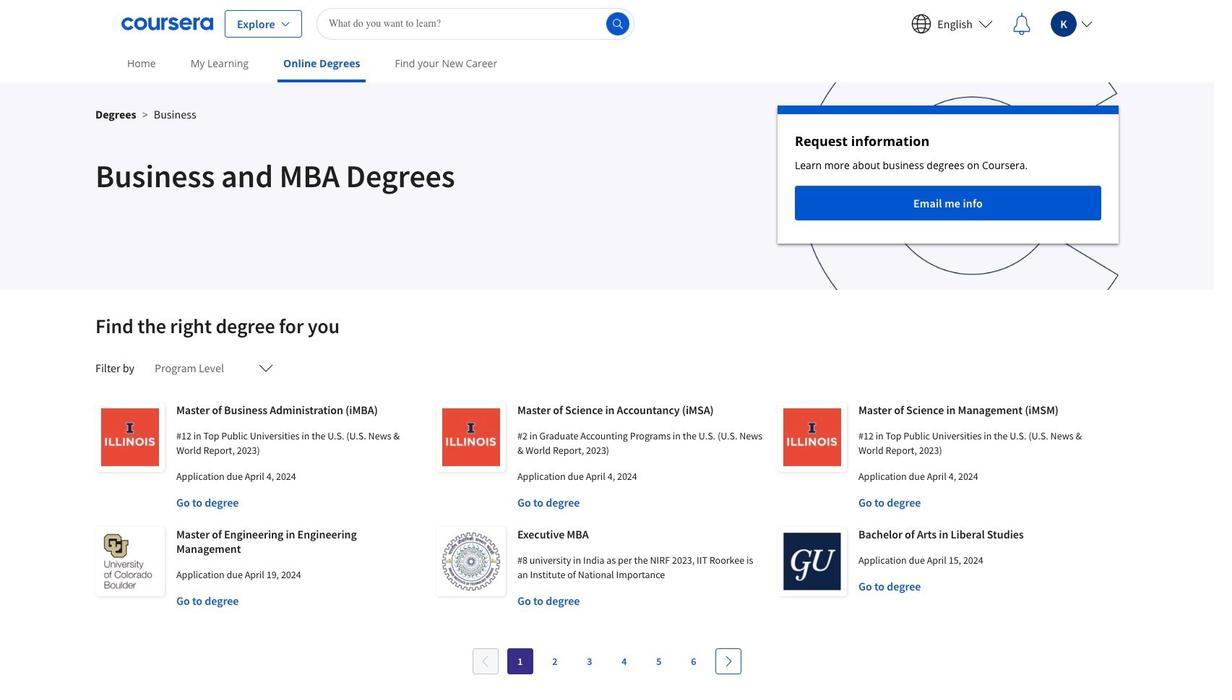 Task type: describe. For each thing, give the bounding box(es) containing it.
coursera image
[[121, 12, 213, 35]]

1 university of illinois at urbana-champaign image from the left
[[95, 403, 165, 472]]

go to next page image
[[723, 656, 734, 667]]

university of colorado boulder image
[[95, 527, 165, 596]]



Task type: vqa. For each thing, say whether or not it's contained in the screenshot.
Governments
no



Task type: locate. For each thing, give the bounding box(es) containing it.
None search field
[[317, 8, 635, 39]]

1 horizontal spatial university of illinois at urbana-champaign image
[[437, 403, 506, 472]]

2 university of illinois at urbana-champaign image from the left
[[437, 403, 506, 472]]

status
[[778, 106, 1119, 244]]

university of illinois at urbana-champaign image
[[95, 403, 165, 472], [437, 403, 506, 472], [778, 403, 847, 472]]

3 university of illinois at urbana-champaign image from the left
[[778, 403, 847, 472]]

2 horizontal spatial university of illinois at urbana-champaign image
[[778, 403, 847, 472]]

georgetown university image
[[778, 527, 847, 596]]

0 horizontal spatial university of illinois at urbana-champaign image
[[95, 403, 165, 472]]

iit roorkee image
[[437, 527, 506, 596]]

What do you want to learn? text field
[[317, 8, 635, 39]]



